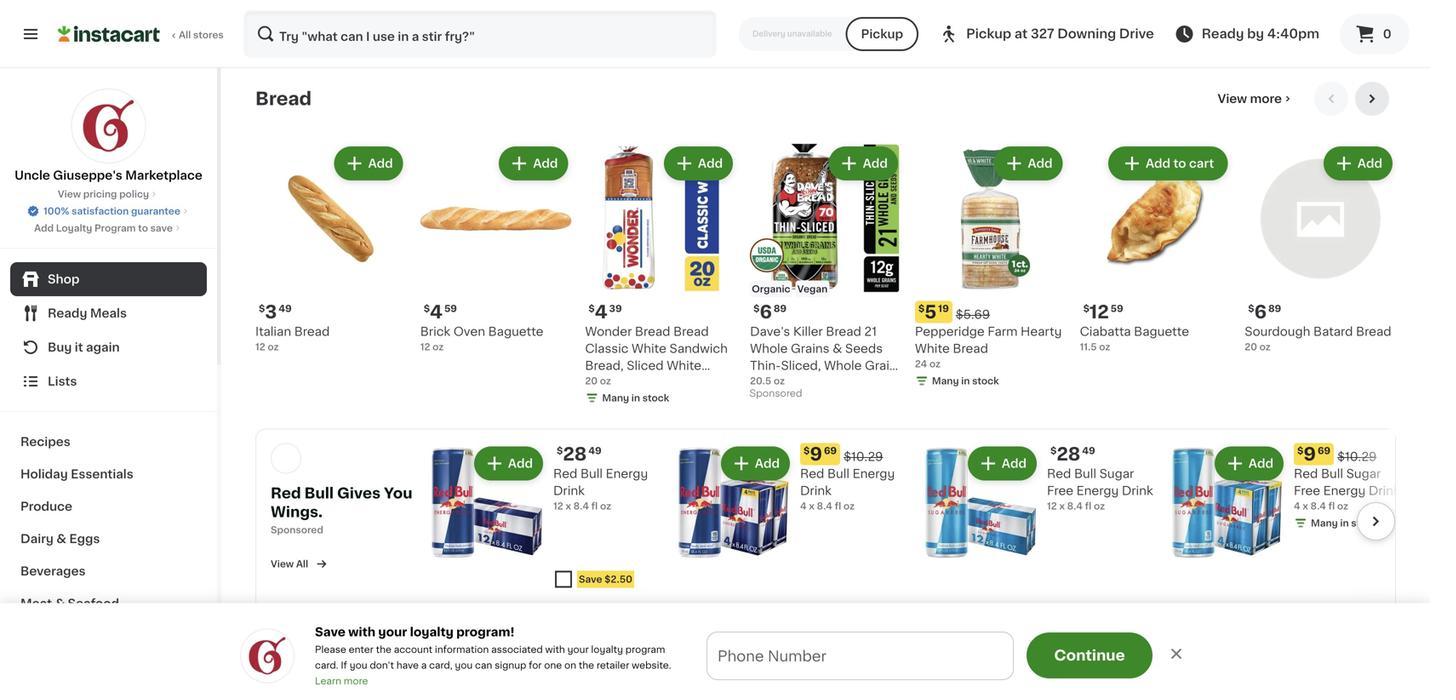 Task type: vqa. For each thing, say whether or not it's contained in the screenshot.
$ 4 59
yes



Task type: describe. For each thing, give the bounding box(es) containing it.
policy
[[119, 189, 149, 199]]

gives
[[337, 486, 381, 501]]

please
[[315, 645, 346, 654]]

wings.
[[271, 505, 323, 520]]

program
[[94, 224, 136, 233]]

1 vertical spatial loyalty
[[591, 645, 623, 654]]

can
[[475, 661, 492, 670]]

0 vertical spatial whole
[[750, 343, 788, 355]]

100%
[[44, 207, 69, 216]]

$ for sourdough batard bread
[[1249, 304, 1255, 314]]

dairy
[[20, 533, 54, 545]]

shop
[[48, 273, 80, 285]]

qualify.
[[912, 660, 965, 675]]

energy inside red bull sugar free energy drink 12 x 8.4 fl oz
[[1077, 485, 1119, 497]]

view for view all
[[271, 560, 294, 569]]

4:40pm
[[1268, 28, 1320, 40]]

oz inside italian bread 12 oz
[[268, 343, 279, 352]]

28 x 1 gal button
[[915, 0, 1067, 30]]

$ 28 49 for red bull sugar free energy drink
[[1051, 446, 1096, 463]]

vegan
[[798, 285, 828, 294]]

oz inside wonder bread bread classic white sandwich bread, sliced white bread, 20 oz loaf
[[646, 377, 660, 389]]

italian
[[255, 326, 291, 338]]

bread, up 20 oz at the left bottom of page
[[585, 360, 624, 372]]

ready for ready meals
[[48, 307, 87, 319]]

ready by 4:40pm
[[1202, 28, 1320, 40]]

0 vertical spatial loyalty
[[410, 626, 454, 638]]

all stores
[[179, 30, 224, 40]]

product group containing 12
[[1080, 143, 1232, 354]]

oz inside dave's killer bread 21 whole grains & seeds thin-sliced, whole grain organic bread, 20.5 oz loaf
[[872, 377, 886, 389]]

$10.29 for sugar
[[1338, 451, 1377, 463]]

produce
[[20, 501, 72, 513]]

oz inside "$ 9 69 $10.29 red bull energy drink 4 x 8.4 fl oz"
[[844, 502, 855, 511]]

energy inside $ 9 69 $10.29 red bull sugar free energy drink 4 x 8.4 fl oz
[[1324, 485, 1366, 497]]

sourdough
[[1245, 326, 1311, 338]]

don't
[[370, 661, 394, 670]]

organic vegan
[[752, 285, 828, 294]]

spo
[[271, 526, 290, 535]]

recipes link
[[10, 426, 207, 458]]

oz inside brick oven baguette 12 oz
[[433, 343, 444, 352]]

save $2.50
[[579, 575, 633, 584]]

8.4 inside "$ 9 69 $10.29 red bull energy drink 4 x 8.4 fl oz"
[[817, 502, 833, 511]]

drink inside $ 9 69 $10.29 red bull sugar free energy drink 4 x 8.4 fl oz
[[1369, 485, 1401, 497]]

add to cart
[[1146, 158, 1215, 169]]

20 inside wonder bread bread classic white sandwich bread, sliced white bread, 20 oz loaf
[[627, 377, 643, 389]]

8.4 inside red bull energy drink 12 x 8.4 fl oz
[[574, 502, 589, 511]]

red inside "$ 9 69 $10.29 red bull energy drink 4 x 8.4 fl oz"
[[800, 468, 825, 480]]

produce link
[[10, 491, 207, 523]]

fl inside red bull energy drink 12 x 8.4 fl oz
[[592, 502, 598, 511]]

shop link
[[10, 262, 207, 296]]

24 inside $ 5 19 $5.69 pepperidge farm hearty white bread 24 oz
[[915, 360, 928, 369]]

sugar inside $ 9 69 $10.29 red bull sugar free energy drink 4 x 8.4 fl oz
[[1347, 468, 1381, 480]]

0 vertical spatial your
[[378, 626, 407, 638]]

bread inside $ 5 19 $5.69 pepperidge farm hearty white bread 24 oz
[[953, 343, 989, 355]]

1 you from the left
[[350, 661, 367, 670]]

product group containing 8.25 oz
[[750, 0, 902, 46]]

dave's killer bread 21 whole grains & seeds thin-sliced, whole grain organic bread, 20.5 oz loaf
[[750, 326, 897, 406]]

0 vertical spatial 24
[[1080, 19, 1093, 28]]

add inside the treatment tracker modal dialog
[[804, 660, 833, 675]]

wonder bread bread classic white sandwich bread, sliced white bread, 20 oz loaf
[[585, 326, 728, 389]]

bull inside $ 9 69 $10.29 red bull sugar free energy drink 4 x 8.4 fl oz
[[1322, 468, 1344, 480]]

card.
[[315, 661, 339, 670]]

product group containing 5
[[915, 143, 1067, 391]]

bread, inside dave's killer bread 21 whole grains & seeds thin-sliced, whole grain organic bread, 20.5 oz loaf
[[801, 377, 840, 389]]

0 horizontal spatial white
[[632, 343, 667, 355]]

89 for dave's killer bread 21 whole grains & seeds thin-sliced, whole grain organic bread, 20.5 oz loaf
[[774, 304, 787, 314]]

to inside the treatment tracker modal dialog
[[893, 660, 908, 675]]

energy inside "$ 9 69 $10.29 red bull energy drink 4 x 8.4 fl oz"
[[853, 468, 895, 480]]

1 horizontal spatial white
[[667, 360, 702, 372]]

bread inside sourdough batard bread 20 oz
[[1357, 326, 1392, 338]]

again
[[86, 341, 120, 353]]

pickup at 327 downing drive button
[[939, 10, 1154, 58]]

$ for red bull energy drink
[[557, 446, 563, 456]]

20.5 inside dave's killer bread 21 whole grains & seeds thin-sliced, whole grain organic bread, 20.5 oz loaf
[[843, 377, 869, 389]]

energy inside red bull energy drink 12 x 8.4 fl oz
[[606, 468, 648, 480]]

red for you
[[271, 486, 301, 501]]

grain
[[865, 360, 897, 372]]

a
[[421, 661, 427, 670]]

oz inside red bull energy drink 12 x 8.4 fl oz
[[600, 502, 611, 511]]

4 inside "$ 9 69 $10.29 red bull energy drink 4 x 8.4 fl oz"
[[800, 502, 807, 511]]

buy it again link
[[10, 330, 207, 364]]

item carousel region
[[255, 82, 1397, 415]]

20 oz
[[585, 377, 611, 386]]

1 20.5 from the left
[[750, 377, 772, 386]]

$ 5 19 $5.69 pepperidge farm hearty white bread 24 oz
[[915, 303, 1062, 369]]

add loyalty program to save
[[34, 224, 173, 233]]

ready for ready by 4:40pm
[[1202, 28, 1245, 40]]

$ 28 49 for red bull energy drink
[[557, 446, 602, 463]]

red bull sugar free energy drink 12 x 8.4 fl oz
[[1047, 468, 1154, 511]]

0 horizontal spatial 20
[[585, 377, 598, 386]]

holiday inside 'link'
[[20, 468, 68, 480]]

dave's
[[750, 326, 790, 338]]

100% satisfaction guarantee
[[44, 207, 180, 216]]

$ for brick oven baguette
[[424, 304, 430, 314]]

2 you from the left
[[455, 661, 473, 670]]

$0.99
[[255, 2, 284, 11]]

20 inside sourdough batard bread 20 oz
[[1245, 343, 1258, 352]]

$ for dave's killer bread 21 whole grains & seeds thin-sliced, whole grain organic bread, 20.5 oz loaf
[[754, 304, 760, 314]]

about
[[255, 16, 284, 25]]

12 inside brick oven baguette 12 oz
[[420, 343, 430, 352]]

sponsored badge image inside item carousel region
[[750, 389, 802, 399]]

oz inside ciabatta baguette 11.5 oz
[[1100, 343, 1111, 352]]

lists
[[48, 376, 77, 387]]

$ for ciabatta baguette
[[1084, 304, 1090, 314]]

meat
[[20, 598, 52, 610]]

on
[[565, 661, 577, 670]]

8.4 inside $ 9 69 $10.29 red bull sugar free energy drink 4 x 8.4 fl oz
[[1311, 502, 1327, 511]]

16.9
[[1103, 19, 1122, 28]]

bread up the sandwich
[[674, 326, 709, 338]]

retailer
[[597, 661, 630, 670]]

$ for italian bread
[[259, 304, 265, 314]]

12 inside red bull energy drink 12 x 8.4 fl oz
[[554, 502, 563, 511]]

0
[[1384, 28, 1392, 40]]

drink inside red bull energy drink 12 x 8.4 fl oz
[[554, 485, 585, 497]]

8.25
[[750, 19, 772, 28]]

organic inside dave's killer bread 21 whole grains & seeds thin-sliced, whole grain organic bread, 20.5 oz loaf
[[750, 377, 798, 389]]

more inside save with your loyalty program! please enter the account information associated with your loyalty program card. if you don't have a card, you can signup for one on the retailer website. learn more
[[344, 677, 368, 686]]

ready meals link
[[10, 296, 207, 330]]

buy
[[48, 341, 72, 353]]

pickup button
[[846, 17, 919, 51]]

bread up sliced
[[635, 326, 671, 338]]

$ 4 39
[[589, 303, 622, 321]]

save $2.50 button
[[554, 566, 668, 597]]

0 horizontal spatial all
[[179, 30, 191, 40]]

beverages
[[20, 565, 86, 577]]

italian bread 12 oz
[[255, 326, 330, 352]]

oz inside button
[[774, 19, 785, 28]]

12 inside italian bread 12 oz
[[255, 343, 265, 352]]

Search field
[[245, 12, 715, 56]]

pickup for pickup at 327 downing drive
[[967, 28, 1012, 40]]

associated
[[491, 645, 543, 654]]

/
[[286, 2, 290, 11]]

$5.69
[[956, 309, 990, 321]]

0 horizontal spatial the
[[376, 645, 392, 654]]

drink inside "$ 9 69 $10.29 red bull energy drink 4 x 8.4 fl oz"
[[800, 485, 832, 497]]

bull for drink
[[581, 468, 603, 480]]

28 inside "button"
[[915, 19, 928, 28]]

red bull gives you wings. spo nsored
[[271, 486, 413, 535]]

save for with
[[315, 626, 346, 638]]

close image
[[1168, 645, 1185, 662]]

$ for red bull sugar free energy drink
[[1051, 446, 1057, 456]]

fl inside red bull sugar free energy drink 12 x 8.4 fl oz
[[1085, 502, 1092, 511]]

holiday inside the treatment tracker modal dialog
[[650, 660, 710, 675]]

beverages link
[[10, 555, 207, 588]]

card,
[[429, 661, 453, 670]]

product group containing 28
[[427, 443, 668, 600]]

28 for red bull sugar free energy drink
[[1057, 446, 1081, 463]]

brick oven baguette 12 oz
[[420, 326, 544, 352]]

$ 4 59
[[424, 303, 457, 321]]

x inside "$ 9 69 $10.29 red bull energy drink 4 x 8.4 fl oz"
[[809, 502, 815, 511]]

1 horizontal spatial with
[[545, 645, 565, 654]]

redeem
[[999, 663, 1040, 672]]

0 vertical spatial lb
[[292, 2, 301, 11]]

eggs
[[69, 533, 100, 545]]

program
[[626, 645, 665, 654]]

add inside button
[[1146, 158, 1171, 169]]

red inside $ 9 69 $10.29 red bull sugar free energy drink 4 x 8.4 fl oz
[[1294, 468, 1319, 480]]

sponsored badge image for 8.25 oz button
[[750, 32, 802, 41]]

8.4 inside red bull sugar free energy drink 12 x 8.4 fl oz
[[1068, 502, 1083, 511]]

bread inside dave's killer bread 21 whole grains & seeds thin-sliced, whole grain organic bread, 20.5 oz loaf
[[826, 326, 862, 338]]

20.5 oz
[[750, 377, 785, 386]]

add to cart button
[[1110, 148, 1226, 179]]

guarantee
[[131, 207, 180, 216]]

holiday essentials link
[[10, 458, 207, 491]]

$ inside $ 9 69 $10.29 red bull sugar free energy drink 4 x 8.4 fl oz
[[1298, 446, 1304, 456]]

signup
[[495, 661, 527, 670]]

many in stock inside product group
[[932, 377, 999, 386]]

$ inside "$ 9 69 $10.29 red bull energy drink 4 x 8.4 fl oz"
[[804, 446, 810, 456]]

instacart logo image
[[58, 24, 160, 44]]

3
[[265, 303, 277, 321]]

nsored
[[290, 526, 323, 535]]

bread down 0.41
[[255, 90, 312, 108]]

meat & seafood
[[20, 598, 119, 610]]

view for view pricing policy
[[58, 189, 81, 199]]

2 many in stock button from the left
[[1245, 0, 1397, 37]]

if
[[341, 661, 347, 670]]

learn
[[315, 677, 341, 686]]

more inside popup button
[[1251, 93, 1282, 105]]

free inside red bull sugar free energy drink 12 x 8.4 fl oz
[[1047, 485, 1074, 497]]

oz inside red bull sugar free energy drink 12 x 8.4 fl oz
[[1094, 502, 1105, 511]]



Task type: locate. For each thing, give the bounding box(es) containing it.
2 $10.29 from the left
[[1338, 451, 1377, 463]]

drink inside red bull sugar free energy drink 12 x 8.4 fl oz
[[1122, 485, 1154, 497]]

your up account
[[378, 626, 407, 638]]

0 horizontal spatial 69
[[824, 446, 837, 456]]

1 vertical spatial ready
[[48, 307, 87, 319]]

lb right 0.41
[[308, 16, 316, 25]]

x inside 28 x 1 gal "button"
[[930, 19, 935, 28]]

bread up seeds
[[826, 326, 862, 338]]

all
[[179, 30, 191, 40], [296, 560, 308, 569]]

bread,
[[585, 360, 624, 372], [801, 377, 840, 389], [585, 377, 624, 389]]

$5
[[602, 660, 622, 675]]

12 inside red bull sugar free energy drink 12 x 8.4 fl oz
[[1047, 502, 1057, 511]]

2 horizontal spatial white
[[915, 343, 950, 355]]

24 right grain
[[915, 360, 928, 369]]

20.5 down grain
[[843, 377, 869, 389]]

1 horizontal spatial whole
[[824, 360, 862, 372]]

0 horizontal spatial with
[[348, 626, 376, 638]]

x inside red bull energy drink 12 x 8.4 fl oz
[[566, 502, 571, 511]]

ready left by
[[1202, 28, 1245, 40]]

24 x 16.9 fl oz
[[1080, 19, 1144, 28]]

loaf inside dave's killer bread 21 whole grains & seeds thin-sliced, whole grain organic bread, 20.5 oz loaf
[[750, 394, 777, 406]]

whole down seeds
[[824, 360, 862, 372]]

uncle giuseppe's marketplace logo image inside uncle giuseppe's marketplace link
[[71, 89, 146, 164]]

bull inside red bull energy drink 12 x 8.4 fl oz
[[581, 468, 603, 480]]

0 horizontal spatial you
[[350, 661, 367, 670]]

2 89 from the left
[[1269, 304, 1282, 314]]

essentials up produce link
[[71, 468, 134, 480]]

1 horizontal spatial many in stock button
[[1245, 0, 1397, 37]]

bread inside italian bread 12 oz
[[294, 326, 330, 338]]

$9.69 original price: $10.29 element for red bull energy drink
[[800, 443, 915, 466]]

2 free from the left
[[1294, 485, 1321, 497]]

1 horizontal spatial lb
[[308, 16, 316, 25]]

20 down sliced
[[627, 377, 643, 389]]

$ inside $ 5 19 $5.69 pepperidge farm hearty white bread 24 oz
[[919, 304, 925, 314]]

2 sugar from the left
[[1347, 468, 1381, 480]]

0 horizontal spatial 49
[[279, 304, 292, 314]]

1 vertical spatial save
[[315, 626, 346, 638]]

$50.00
[[837, 660, 889, 675]]

1 many in stock button from the left
[[420, 0, 572, 51]]

view down ready by 4:40pm link
[[1218, 93, 1248, 105]]

loaf inside wonder bread bread classic white sandwich bread, sliced white bread, 20 oz loaf
[[663, 377, 689, 389]]

0 horizontal spatial 9
[[810, 446, 823, 463]]

view inside view more popup button
[[1218, 93, 1248, 105]]

Phone Number text field
[[708, 632, 1013, 679]]

1 vertical spatial essentials
[[713, 660, 791, 675]]

ready meals button
[[10, 296, 207, 330]]

2 vertical spatial &
[[55, 598, 65, 610]]

$ inside $ 12 59
[[1084, 304, 1090, 314]]

& left seeds
[[833, 343, 843, 355]]

& left "eggs"
[[56, 533, 66, 545]]

organic
[[752, 285, 791, 294], [750, 377, 798, 389]]

save up please
[[315, 626, 346, 638]]

save left '$2.50'
[[579, 575, 602, 584]]

save for $2.50
[[579, 575, 602, 584]]

drive
[[1120, 28, 1154, 40]]

cart
[[1190, 158, 1215, 169]]

0 horizontal spatial $9.69 original price: $10.29 element
[[800, 443, 915, 466]]

1 vertical spatial view
[[58, 189, 81, 199]]

1 8.4 from the left
[[574, 502, 589, 511]]

get $5 off holiday essentials • add $50.00 to qualify.
[[571, 660, 965, 675]]

89 up sourdough
[[1269, 304, 1282, 314]]

lb right /
[[292, 2, 301, 11]]

view up 100%
[[58, 189, 81, 199]]

1 horizontal spatial your
[[568, 645, 589, 654]]

bull inside red bull sugar free energy drink 12 x 8.4 fl oz
[[1075, 468, 1097, 480]]

2 horizontal spatial 49
[[1083, 446, 1096, 456]]

0 vertical spatial organic
[[752, 285, 791, 294]]

0 horizontal spatial more
[[344, 677, 368, 686]]

327
[[1031, 28, 1055, 40]]

0 horizontal spatial ready
[[48, 307, 87, 319]]

0 vertical spatial ready
[[1202, 28, 1245, 40]]

59 up the ciabatta
[[1111, 304, 1124, 314]]

0 horizontal spatial lb
[[292, 2, 301, 11]]

$ 28 49
[[557, 446, 602, 463], [1051, 446, 1096, 463]]

$10.29
[[844, 451, 883, 463], [1338, 451, 1377, 463]]

$ 6 89 up dave's
[[754, 303, 787, 321]]

$9.69 original price: $10.29 element for red bull sugar free energy drink
[[1294, 443, 1408, 466]]

69 for sugar
[[1318, 446, 1331, 456]]

hearty
[[1021, 326, 1062, 338]]

59
[[444, 304, 457, 314], [1111, 304, 1124, 314]]

28 left "1"
[[915, 19, 928, 28]]

1 vertical spatial whole
[[824, 360, 862, 372]]

off
[[625, 660, 647, 675]]

holiday down recipes
[[20, 468, 68, 480]]

1 horizontal spatial sugar
[[1347, 468, 1381, 480]]

0 vertical spatial loaf
[[663, 377, 689, 389]]

49 for energy
[[589, 446, 602, 456]]

all left stores
[[179, 30, 191, 40]]

to left save
[[138, 224, 148, 233]]

$ 6 89 for dave's killer bread 21 whole grains & seeds thin-sliced, whole grain organic bread, 20.5 oz loaf
[[754, 303, 787, 321]]

4 drink from the left
[[1369, 485, 1401, 497]]

1 vertical spatial all
[[296, 560, 308, 569]]

item badge image
[[750, 238, 784, 272]]

1 vertical spatial 24
[[915, 360, 928, 369]]

1 vertical spatial organic
[[750, 377, 798, 389]]

1 horizontal spatial ready
[[1202, 28, 1245, 40]]

ready inside dropdown button
[[48, 307, 87, 319]]

20 down sourdough
[[1245, 343, 1258, 352]]

oven
[[454, 326, 485, 338]]

3 8.4 from the left
[[1068, 502, 1083, 511]]

& right "meat"
[[55, 598, 65, 610]]

product group
[[750, 0, 902, 46], [915, 0, 1067, 46], [255, 143, 407, 354], [420, 143, 572, 354], [585, 143, 737, 409], [750, 143, 902, 406], [915, 143, 1067, 391], [1080, 143, 1232, 354], [1245, 143, 1397, 354], [427, 443, 668, 600]]

you right if
[[350, 661, 367, 670]]

1 horizontal spatial loaf
[[750, 394, 777, 406]]

to right the $50.00
[[893, 660, 908, 675]]

whole down dave's
[[750, 343, 788, 355]]

sponsored badge image down 8.25 oz
[[750, 32, 802, 41]]

1 69 from the left
[[824, 446, 837, 456]]

$10.29 inside $ 9 69 $10.29 red bull sugar free energy drink 4 x 8.4 fl oz
[[1338, 451, 1377, 463]]

6 for sourdough batard bread
[[1255, 303, 1267, 321]]

condiments
[[255, 643, 372, 661]]

1 horizontal spatial 6
[[1255, 303, 1267, 321]]

stores
[[193, 30, 224, 40]]

bread
[[255, 90, 312, 108], [294, 326, 330, 338], [826, 326, 862, 338], [635, 326, 671, 338], [674, 326, 709, 338], [1357, 326, 1392, 338], [953, 343, 989, 355]]

2 $ 6 89 from the left
[[1249, 303, 1282, 321]]

9 inside "$ 9 69 $10.29 red bull energy drink 4 x 8.4 fl oz"
[[810, 446, 823, 463]]

0 horizontal spatial $ 28 49
[[557, 446, 602, 463]]

red inside red bull sugar free energy drink 12 x 8.4 fl oz
[[1047, 468, 1072, 480]]

uncle giuseppe's marketplace logo image left card.
[[240, 629, 295, 683]]

bull for free
[[1075, 468, 1097, 480]]

$ inside $ 4 39
[[589, 304, 595, 314]]

1 horizontal spatial 24
[[1080, 19, 1093, 28]]

2 horizontal spatial 20
[[1245, 343, 1258, 352]]

•
[[795, 661, 800, 674]]

0 vertical spatial uncle giuseppe's marketplace logo image
[[71, 89, 146, 164]]

1 horizontal spatial essentials
[[713, 660, 791, 675]]

49 for 12
[[279, 304, 292, 314]]

2 vertical spatial to
[[893, 660, 908, 675]]

69 inside $ 9 69 $10.29 red bull sugar free energy drink 4 x 8.4 fl oz
[[1318, 446, 1331, 456]]

$ 6 89 for sourdough batard bread
[[1249, 303, 1282, 321]]

recipes
[[20, 436, 70, 448]]

69 for energy
[[824, 446, 837, 456]]

49 up red bull sugar free energy drink 12 x 8.4 fl oz at the right bottom of page
[[1083, 446, 1096, 456]]

essentials
[[71, 468, 134, 480], [713, 660, 791, 675]]

loaf
[[663, 377, 689, 389], [750, 394, 777, 406]]

essentials inside the treatment tracker modal dialog
[[713, 660, 791, 675]]

loyalty up account
[[410, 626, 454, 638]]

59 for 12
[[1111, 304, 1124, 314]]

stock
[[1303, 22, 1329, 32], [313, 33, 340, 42], [478, 36, 505, 45], [1138, 36, 1164, 45], [973, 377, 999, 386], [643, 394, 670, 403], [1352, 519, 1379, 528]]

save inside button
[[579, 575, 602, 584]]

bread, down sliced,
[[801, 377, 840, 389]]

loyalty up retailer on the bottom left of page
[[591, 645, 623, 654]]

to left "cart"
[[1174, 158, 1187, 169]]

treatment tracker modal dialog
[[221, 637, 1431, 698]]

0 vertical spatial save
[[579, 575, 602, 584]]

24 left 16.9 in the right top of the page
[[1080, 19, 1093, 28]]

0 vertical spatial essentials
[[71, 468, 134, 480]]

oz inside $ 9 69 $10.29 red bull sugar free energy drink 4 x 8.4 fl oz
[[1338, 502, 1349, 511]]

1 horizontal spatial free
[[1294, 485, 1321, 497]]

fl
[[1124, 19, 1131, 28], [592, 502, 598, 511], [835, 502, 842, 511], [1085, 502, 1092, 511], [1329, 502, 1335, 511]]

loyalty
[[410, 626, 454, 638], [591, 645, 623, 654]]

loaf down sliced
[[663, 377, 689, 389]]

20.5
[[750, 377, 772, 386], [843, 377, 869, 389]]

website.
[[632, 661, 671, 670]]

baguette right the ciabatta
[[1134, 326, 1190, 338]]

uncle giuseppe's marketplace
[[15, 169, 203, 181]]

0 horizontal spatial free
[[1047, 485, 1074, 497]]

1 horizontal spatial 20
[[627, 377, 643, 389]]

at
[[1015, 28, 1028, 40]]

0 vertical spatial view
[[1218, 93, 1248, 105]]

dairy & eggs
[[20, 533, 100, 545]]

3 drink from the left
[[1122, 485, 1154, 497]]

9 for drink
[[810, 446, 823, 463]]

$ 28 49 up red bull energy drink 12 x 8.4 fl oz
[[557, 446, 602, 463]]

$ 28 49 up red bull sugar free energy drink 12 x 8.4 fl oz at the right bottom of page
[[1051, 446, 1096, 463]]

x inside $ 9 69 $10.29 red bull sugar free energy drink 4 x 8.4 fl oz
[[1303, 502, 1309, 511]]

9 inside $ 9 69 $10.29 red bull sugar free energy drink 4 x 8.4 fl oz
[[1304, 446, 1316, 463]]

49 up red bull energy drink 12 x 8.4 fl oz
[[589, 446, 602, 456]]

& for seafood
[[55, 598, 65, 610]]

white down the sandwich
[[667, 360, 702, 372]]

sponsored badge image down 20.5 oz
[[750, 389, 802, 399]]

89 down organic vegan
[[774, 304, 787, 314]]

1 horizontal spatial view
[[271, 560, 294, 569]]

oz inside $ 5 19 $5.69 pepperidge farm hearty white bread 24 oz
[[930, 360, 941, 369]]

4 inside $ 9 69 $10.29 red bull sugar free energy drink 4 x 8.4 fl oz
[[1294, 502, 1301, 511]]

bull for you
[[305, 486, 334, 501]]

0 horizontal spatial save
[[315, 626, 346, 638]]

6 for dave's killer bread 21 whole grains & seeds thin-sliced, whole grain organic bread, 20.5 oz loaf
[[760, 303, 772, 321]]

save with your loyalty program! please enter the account information associated with your loyalty program card. if you don't have a card, you can signup for one on the retailer website. learn more
[[315, 626, 671, 686]]

the right on
[[579, 661, 594, 670]]

8.25 oz
[[750, 19, 785, 28]]

0 vertical spatial &
[[833, 343, 843, 355]]

20 down classic
[[585, 377, 598, 386]]

white down pepperidge at the top of page
[[915, 343, 950, 355]]

0 horizontal spatial to
[[138, 224, 148, 233]]

organic down item badge "icon"
[[752, 285, 791, 294]]

1 horizontal spatial 20.5
[[843, 377, 869, 389]]

69
[[824, 446, 837, 456], [1318, 446, 1331, 456]]

bread right the italian
[[294, 326, 330, 338]]

enter
[[349, 645, 374, 654]]

$10.29 inside "$ 9 69 $10.29 red bull energy drink 4 x 8.4 fl oz"
[[844, 451, 883, 463]]

4 8.4 from the left
[[1311, 502, 1327, 511]]

0 horizontal spatial your
[[378, 626, 407, 638]]

essentials left •
[[713, 660, 791, 675]]

0 horizontal spatial $ 6 89
[[754, 303, 787, 321]]

view down spo
[[271, 560, 294, 569]]

sponsored badge image down "1"
[[915, 32, 967, 41]]

1 vertical spatial loaf
[[750, 394, 777, 406]]

8.25 oz button
[[750, 0, 902, 30]]

1 $10.29 from the left
[[844, 451, 883, 463]]

$5.19 original price: $5.69 element
[[915, 301, 1067, 323]]

lb
[[292, 2, 301, 11], [308, 16, 316, 25]]

49 inside $ 3 49
[[279, 304, 292, 314]]

2 drink from the left
[[800, 485, 832, 497]]

thin-
[[750, 360, 781, 372]]

1 9 from the left
[[810, 446, 823, 463]]

with up enter
[[348, 626, 376, 638]]

ready meals
[[48, 307, 127, 319]]

5
[[925, 303, 937, 321]]

account
[[394, 645, 433, 654]]

1 59 from the left
[[444, 304, 457, 314]]

28 for red bull energy drink
[[563, 446, 587, 463]]

1 horizontal spatial more
[[1251, 93, 1282, 105]]

red bull image
[[271, 443, 301, 474]]

1 free from the left
[[1047, 485, 1074, 497]]

1 horizontal spatial you
[[455, 661, 473, 670]]

59 up brick
[[444, 304, 457, 314]]

1 horizontal spatial loyalty
[[591, 645, 623, 654]]

59 inside the $ 4 59
[[444, 304, 457, 314]]

view pricing policy
[[58, 189, 149, 199]]

1 vertical spatial holiday
[[650, 660, 710, 675]]

uncle giuseppe's marketplace link
[[15, 89, 203, 184]]

1 89 from the left
[[774, 304, 787, 314]]

2 59 from the left
[[1111, 304, 1124, 314]]

sliced
[[627, 360, 664, 372]]

organic down thin- at the bottom of page
[[750, 377, 798, 389]]

0 horizontal spatial 24
[[915, 360, 928, 369]]

many in stock
[[1262, 22, 1329, 32], [273, 33, 340, 42], [437, 36, 505, 45], [1097, 36, 1164, 45], [932, 377, 999, 386], [602, 394, 670, 403], [1311, 519, 1379, 528]]

1 6 from the left
[[760, 303, 772, 321]]

49 right 3 in the top of the page
[[279, 304, 292, 314]]

2 $9.69 original price: $10.29 element from the left
[[1294, 443, 1408, 466]]

meat & seafood link
[[10, 588, 207, 620]]

add button
[[336, 148, 402, 179], [501, 148, 567, 179], [666, 148, 732, 179], [831, 148, 897, 179], [996, 148, 1062, 179], [1326, 148, 1391, 179], [476, 449, 542, 479], [723, 449, 789, 479], [970, 449, 1036, 479], [1217, 449, 1282, 479]]

for
[[529, 661, 542, 670]]

11.5
[[1080, 343, 1097, 352]]

pickup left 28 x 1 gal
[[861, 28, 904, 40]]

1 horizontal spatial baguette
[[1134, 326, 1190, 338]]

$ 9 69 $10.29 red bull sugar free energy drink 4 x 8.4 fl oz
[[1294, 446, 1401, 511]]

pickup inside popup button
[[967, 28, 1012, 40]]

red inside "red bull gives you wings. spo nsored"
[[271, 486, 301, 501]]

0 horizontal spatial sugar
[[1100, 468, 1135, 480]]

all down 'nsored'
[[296, 560, 308, 569]]

more
[[1251, 93, 1282, 105], [344, 677, 368, 686]]

0 horizontal spatial whole
[[750, 343, 788, 355]]

1 vertical spatial uncle giuseppe's marketplace logo image
[[240, 629, 295, 683]]

fl inside $ 9 69 $10.29 red bull sugar free energy drink 4 x 8.4 fl oz
[[1329, 502, 1335, 511]]

0 horizontal spatial essentials
[[71, 468, 134, 480]]

12
[[1090, 303, 1109, 321], [255, 343, 265, 352], [420, 343, 430, 352], [554, 502, 563, 511], [1047, 502, 1057, 511]]

59 inside $ 12 59
[[1111, 304, 1124, 314]]

red inside red bull energy drink 12 x 8.4 fl oz
[[554, 468, 578, 480]]

0 horizontal spatial loyalty
[[410, 626, 454, 638]]

1 horizontal spatial save
[[579, 575, 602, 584]]

1 baguette from the left
[[488, 326, 544, 338]]

your
[[378, 626, 407, 638], [568, 645, 589, 654]]

sponsored badge image for 28 x 1 gal "button"
[[915, 32, 967, 41]]

1 $ 28 49 from the left
[[557, 446, 602, 463]]

baguette right oven
[[488, 326, 544, 338]]

product group containing 3
[[255, 143, 407, 354]]

essentials inside holiday essentials 'link'
[[71, 468, 134, 480]]

red for free
[[1047, 468, 1072, 480]]

your up on
[[568, 645, 589, 654]]

0 horizontal spatial 59
[[444, 304, 457, 314]]

pickup left at
[[967, 28, 1012, 40]]

the up don't
[[376, 645, 392, 654]]

0 horizontal spatial 20.5
[[750, 377, 772, 386]]

the
[[376, 645, 392, 654], [579, 661, 594, 670]]

1 horizontal spatial $ 6 89
[[1249, 303, 1282, 321]]

1 horizontal spatial all
[[296, 560, 308, 569]]

& inside "link"
[[56, 533, 66, 545]]

1 $9.69 original price: $10.29 element from the left
[[800, 443, 915, 466]]

killer
[[794, 326, 823, 338]]

have
[[397, 661, 419, 670]]

ciabatta
[[1080, 326, 1131, 338]]

red for drink
[[554, 468, 578, 480]]

2 20.5 from the left
[[843, 377, 869, 389]]

bread down pepperidge at the top of page
[[953, 343, 989, 355]]

1 vertical spatial the
[[579, 661, 594, 670]]

save inside save with your loyalty program! please enter the account information associated with your loyalty program card. if you don't have a card, you can signup for one on the retailer website. learn more
[[315, 626, 346, 638]]

pickup
[[967, 28, 1012, 40], [861, 28, 904, 40]]

bull inside "$ 9 69 $10.29 red bull energy drink 4 x 8.4 fl oz"
[[828, 468, 850, 480]]

more down if
[[344, 677, 368, 686]]

ready down shop at the left of page
[[48, 307, 87, 319]]

& for eggs
[[56, 533, 66, 545]]

28 up red bull energy drink 12 x 8.4 fl oz
[[563, 446, 587, 463]]

1 drink from the left
[[554, 485, 585, 497]]

holiday
[[20, 468, 68, 480], [650, 660, 710, 675]]

1 horizontal spatial $10.29
[[1338, 451, 1377, 463]]

more down ready by 4:40pm
[[1251, 93, 1282, 105]]

2 69 from the left
[[1318, 446, 1331, 456]]

pickup for pickup
[[861, 28, 904, 40]]

$ for wonder bread bread classic white sandwich bread, sliced white bread, 20 oz loaf
[[589, 304, 595, 314]]

2 6 from the left
[[1255, 303, 1267, 321]]

redeem button
[[979, 654, 1061, 681]]

20
[[1245, 343, 1258, 352], [585, 377, 598, 386], [627, 377, 643, 389]]

6 up sourdough
[[1255, 303, 1267, 321]]

bull inside "red bull gives you wings. spo nsored"
[[305, 486, 334, 501]]

oz inside sourdough batard bread 20 oz
[[1260, 343, 1271, 352]]

1
[[938, 19, 942, 28]]

satisfaction
[[72, 207, 129, 216]]

sandwich
[[670, 343, 728, 355]]

bread right batard
[[1357, 326, 1392, 338]]

product group containing 28 x 1 gal
[[915, 0, 1067, 46]]

grains
[[791, 343, 830, 355]]

bread, down classic
[[585, 377, 624, 389]]

59 for 4
[[444, 304, 457, 314]]

x inside red bull sugar free energy drink 12 x 8.4 fl oz
[[1060, 502, 1065, 511]]

uncle giuseppe's marketplace logo image up uncle giuseppe's marketplace at left top
[[71, 89, 146, 164]]

$ inside the $ 4 59
[[424, 304, 430, 314]]

20.5 down thin- at the bottom of page
[[750, 377, 772, 386]]

sponsored badge image
[[750, 32, 802, 41], [915, 32, 967, 41], [750, 389, 802, 399]]

fl inside "$ 9 69 $10.29 red bull energy drink 4 x 8.4 fl oz"
[[835, 502, 842, 511]]

white up sliced
[[632, 343, 667, 355]]

you
[[384, 486, 413, 501]]

ready by 4:40pm link
[[1175, 24, 1320, 44]]

view inside view pricing policy link
[[58, 189, 81, 199]]

free inside $ 9 69 $10.29 red bull sugar free energy drink 4 x 8.4 fl oz
[[1294, 485, 1321, 497]]

1 sugar from the left
[[1100, 468, 1135, 480]]

2 horizontal spatial view
[[1218, 93, 1248, 105]]

all stores link
[[58, 10, 225, 58]]

$ 9 69 $10.29 red bull energy drink 4 x 8.4 fl oz
[[800, 446, 895, 511]]

with up one
[[545, 645, 565, 654]]

uncle giuseppe's marketplace logo image
[[71, 89, 146, 164], [240, 629, 295, 683]]

$ inside $ 3 49
[[259, 304, 265, 314]]

2 baguette from the left
[[1134, 326, 1190, 338]]

1 vertical spatial more
[[344, 677, 368, 686]]

0 horizontal spatial uncle giuseppe's marketplace logo image
[[71, 89, 146, 164]]

holiday down program at the bottom
[[650, 660, 710, 675]]

1 vertical spatial to
[[138, 224, 148, 233]]

$ 6 89 up sourdough
[[1249, 303, 1282, 321]]

you down information
[[455, 661, 473, 670]]

to inside button
[[1174, 158, 1187, 169]]

1 $ 6 89 from the left
[[754, 303, 787, 321]]

49 for sugar
[[1083, 446, 1096, 456]]

information
[[435, 645, 489, 654]]

sugar inside red bull sugar free energy drink 12 x 8.4 fl oz
[[1100, 468, 1135, 480]]

dairy & eggs link
[[10, 523, 207, 555]]

1 horizontal spatial 28
[[915, 19, 928, 28]]

pickup inside button
[[861, 28, 904, 40]]

None search field
[[244, 10, 717, 58]]

baguette inside brick oven baguette 12 oz
[[488, 326, 544, 338]]

service type group
[[739, 17, 919, 51]]

0 vertical spatial more
[[1251, 93, 1282, 105]]

0 vertical spatial holiday
[[20, 468, 68, 480]]

$10.29 for energy
[[844, 451, 883, 463]]

6 up dave's
[[760, 303, 772, 321]]

1 horizontal spatial to
[[893, 660, 908, 675]]

$9.69 original price: $10.29 element
[[800, 443, 915, 466], [1294, 443, 1408, 466]]

1 horizontal spatial 69
[[1318, 446, 1331, 456]]

baguette inside ciabatta baguette 11.5 oz
[[1134, 326, 1190, 338]]

1 horizontal spatial 9
[[1304, 446, 1316, 463]]

1 horizontal spatial 89
[[1269, 304, 1282, 314]]

2 $ 28 49 from the left
[[1051, 446, 1096, 463]]

1 horizontal spatial $9.69 original price: $10.29 element
[[1294, 443, 1408, 466]]

view for view more
[[1218, 93, 1248, 105]]

1 vertical spatial lb
[[308, 16, 316, 25]]

1 horizontal spatial $ 28 49
[[1051, 446, 1096, 463]]

2 horizontal spatial to
[[1174, 158, 1187, 169]]

marketplace
[[125, 169, 203, 181]]

9 for free
[[1304, 446, 1316, 463]]

2 8.4 from the left
[[817, 502, 833, 511]]

1 horizontal spatial the
[[579, 661, 594, 670]]

0 vertical spatial with
[[348, 626, 376, 638]]

28 up red bull sugar free energy drink 12 x 8.4 fl oz at the right bottom of page
[[1057, 446, 1081, 463]]

2 9 from the left
[[1304, 446, 1316, 463]]

downing
[[1058, 28, 1117, 40]]

1 vertical spatial &
[[56, 533, 66, 545]]

89 for sourdough batard bread
[[1269, 304, 1282, 314]]

add loyalty program to save link
[[34, 221, 183, 235]]

0 horizontal spatial $10.29
[[844, 451, 883, 463]]

white inside $ 5 19 $5.69 pepperidge farm hearty white bread 24 oz
[[915, 343, 950, 355]]

1 horizontal spatial pickup
[[967, 28, 1012, 40]]

0 horizontal spatial pickup
[[861, 28, 904, 40]]

& inside dave's killer bread 21 whole grains & seeds thin-sliced, whole grain organic bread, 20.5 oz loaf
[[833, 343, 843, 355]]

loaf down 20.5 oz
[[750, 394, 777, 406]]



